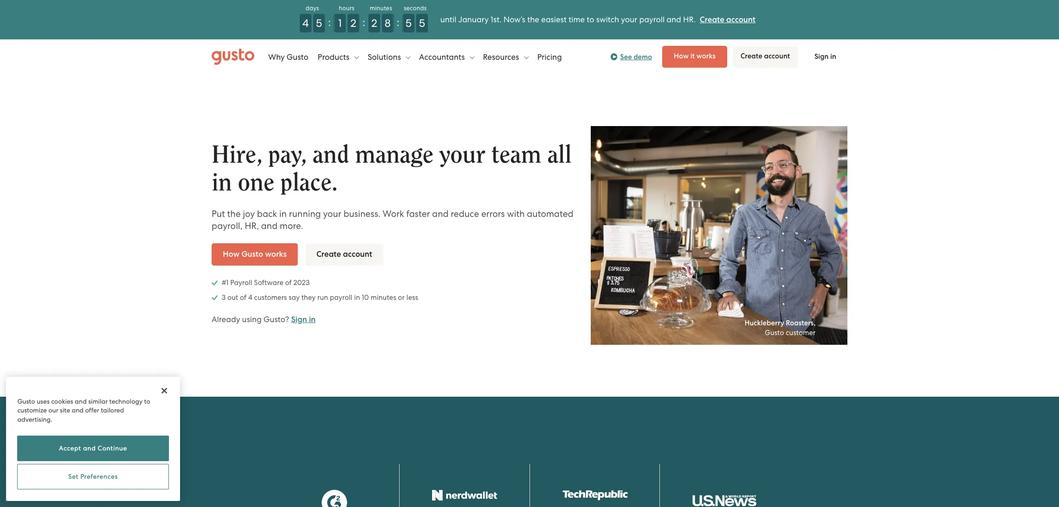 Task type: locate. For each thing, give the bounding box(es) containing it.
0 vertical spatial sign in link
[[803, 46, 847, 67]]

your inside put the joy back in running your business. work faster and reduce errors with automated payroll, hr, and more.
[[323, 209, 341, 219]]

1 vertical spatial sign
[[291, 315, 307, 325]]

and right site
[[72, 407, 84, 414]]

0 vertical spatial payroll
[[639, 15, 665, 24]]

:
[[328, 16, 331, 29], [362, 16, 365, 29], [397, 16, 400, 29]]

hours
[[339, 5, 355, 12]]

0 vertical spatial the
[[527, 15, 539, 24]]

and right accept at left
[[83, 445, 96, 453]]

8
[[385, 17, 391, 30]]

#1 payroll software of 2023
[[220, 279, 310, 287]]

how left it
[[674, 52, 689, 60]]

solutions button
[[368, 43, 410, 71]]

0 vertical spatial minutes
[[370, 5, 392, 12]]

1 horizontal spatial of
[[285, 279, 292, 287]]

1 vertical spatial create account
[[316, 250, 372, 259]]

products button
[[318, 43, 359, 71]]

0 horizontal spatial 5
[[316, 17, 322, 30]]

0 vertical spatial create account link
[[700, 15, 756, 25]]

1 horizontal spatial works
[[697, 52, 716, 60]]

0 horizontal spatial create
[[316, 250, 341, 259]]

the
[[527, 15, 539, 24], [227, 209, 241, 219]]

1 vertical spatial how
[[223, 250, 240, 259]]

tailored
[[101, 407, 124, 414]]

why
[[268, 52, 285, 61]]

payroll inside hire, pay, and manage your team all in one place. main content
[[330, 294, 352, 302]]

and inside until january 1st. now's the easiest time to switch your payroll and hr. create account
[[667, 15, 681, 24]]

of right the 'out'
[[240, 294, 247, 302]]

0 horizontal spatial how
[[223, 250, 240, 259]]

works
[[697, 52, 716, 60], [265, 250, 287, 259]]

gusto uses cookies and similar technology to customize our site and offer tailored advertising.
[[17, 398, 150, 423]]

1 vertical spatial payroll
[[330, 294, 352, 302]]

0 horizontal spatial 4
[[248, 294, 252, 302]]

1 horizontal spatial to
[[587, 15, 594, 24]]

gusto down hr,
[[241, 250, 263, 259]]

manage
[[355, 143, 433, 167]]

account inside main element
[[764, 52, 790, 60]]

#1
[[222, 279, 229, 287]]

how
[[674, 52, 689, 60], [223, 250, 240, 259]]

gusto down huckleberry
[[765, 329, 784, 338]]

1 vertical spatial sign in link
[[291, 315, 316, 325]]

customers
[[254, 294, 287, 302]]

2 horizontal spatial :
[[397, 16, 400, 29]]

how inside main element
[[674, 52, 689, 60]]

of
[[285, 279, 292, 287], [240, 294, 247, 302]]

run
[[317, 294, 328, 302]]

5
[[316, 17, 322, 30], [405, 17, 412, 30], [419, 17, 425, 30]]

0 vertical spatial create account
[[741, 52, 790, 60]]

gusto inside how gusto works link
[[241, 250, 263, 259]]

works inside how it works link
[[697, 52, 716, 60]]

1 vertical spatial create account link
[[733, 46, 798, 68]]

5 for 5
[[419, 17, 425, 30]]

continue
[[98, 445, 127, 453]]

payroll
[[639, 15, 665, 24], [330, 294, 352, 302]]

uses
[[37, 398, 50, 405]]

and inside accept and continue button
[[83, 445, 96, 453]]

site
[[60, 407, 70, 414]]

1 horizontal spatial :
[[362, 16, 365, 29]]

create account
[[741, 52, 790, 60], [316, 250, 372, 259]]

: left 1
[[328, 16, 331, 29]]

resources button
[[483, 43, 529, 71]]

0 horizontal spatial works
[[265, 250, 287, 259]]

works inside how gusto works link
[[265, 250, 287, 259]]

4
[[302, 17, 309, 30], [248, 294, 252, 302]]

payroll right run
[[330, 294, 352, 302]]

2 horizontal spatial create
[[741, 52, 762, 60]]

your inside until january 1st. now's the easiest time to switch your payroll and hr. create account
[[621, 15, 637, 24]]

0 vertical spatial create
[[700, 15, 724, 25]]

and inside hire, pay, and manage your team all in one place.
[[313, 143, 349, 167]]

1 vertical spatial minutes
[[371, 294, 396, 302]]

in inside hire, pay, and manage your team all in one place.
[[212, 171, 232, 195]]

0 horizontal spatial account
[[343, 250, 372, 259]]

set preferences button
[[17, 465, 169, 490]]

0 horizontal spatial sign
[[291, 315, 307, 325]]

out
[[227, 294, 238, 302]]

works up software on the left bottom of the page
[[265, 250, 287, 259]]

in inside sign in link
[[830, 52, 836, 61]]

0 vertical spatial to
[[587, 15, 594, 24]]

minutes
[[370, 5, 392, 12], [371, 294, 396, 302]]

1 : from the left
[[328, 16, 331, 29]]

how inside hire, pay, and manage your team all in one place. main content
[[223, 250, 240, 259]]

accept and continue
[[59, 445, 127, 453]]

preferences
[[80, 474, 118, 481]]

2 left the 8
[[371, 17, 377, 30]]

1 vertical spatial to
[[144, 398, 150, 405]]

1 horizontal spatial create account
[[741, 52, 790, 60]]

minutes left the or
[[371, 294, 396, 302]]

put
[[212, 209, 225, 219]]

minutes up the 8
[[370, 5, 392, 12]]

0 horizontal spatial of
[[240, 294, 247, 302]]

see
[[620, 53, 632, 61]]

accept
[[59, 445, 81, 453]]

to right technology
[[144, 398, 150, 405]]

1 vertical spatial create
[[741, 52, 762, 60]]

4 down days
[[302, 17, 309, 30]]

0 vertical spatial account
[[726, 15, 756, 25]]

to right time
[[587, 15, 594, 24]]

1 vertical spatial of
[[240, 294, 247, 302]]

works right it
[[697, 52, 716, 60]]

1 horizontal spatial the
[[527, 15, 539, 24]]

joy
[[243, 209, 255, 219]]

1 horizontal spatial how
[[674, 52, 689, 60]]

sign in
[[814, 52, 836, 61]]

0 vertical spatial works
[[697, 52, 716, 60]]

the up 'payroll,'
[[227, 209, 241, 219]]

0 vertical spatial 4
[[302, 17, 309, 30]]

2 horizontal spatial 5
[[419, 17, 425, 30]]

0 horizontal spatial :
[[328, 16, 331, 29]]

and
[[667, 15, 681, 24], [313, 143, 349, 167], [432, 209, 449, 219], [261, 221, 278, 231], [75, 398, 87, 405], [72, 407, 84, 414], [83, 445, 96, 453]]

2 right 1
[[350, 17, 356, 30]]

0 horizontal spatial payroll
[[330, 294, 352, 302]]

2 vertical spatial create
[[316, 250, 341, 259]]

to
[[587, 15, 594, 24], [144, 398, 150, 405]]

payroll,
[[212, 221, 242, 231]]

of left 2023
[[285, 279, 292, 287]]

0 horizontal spatial the
[[227, 209, 241, 219]]

the right now's
[[527, 15, 539, 24]]

how down 'payroll,'
[[223, 250, 240, 259]]

create
[[700, 15, 724, 25], [741, 52, 762, 60], [316, 250, 341, 259]]

create account link
[[700, 15, 756, 25], [733, 46, 798, 68], [305, 243, 383, 266]]

1 horizontal spatial 2
[[371, 17, 377, 30]]

pay,
[[268, 143, 307, 167]]

2 vertical spatial create account link
[[305, 243, 383, 266]]

0 vertical spatial sign
[[814, 52, 829, 61]]

2 vertical spatial account
[[343, 250, 372, 259]]

3 5 from the left
[[419, 17, 425, 30]]

payroll inside until january 1st. now's the easiest time to switch your payroll and hr. create account
[[639, 15, 665, 24]]

: left the 8
[[362, 16, 365, 29]]

1 horizontal spatial 5
[[405, 17, 412, 30]]

sign
[[814, 52, 829, 61], [291, 315, 307, 325]]

resources
[[483, 52, 521, 61]]

0 vertical spatial how
[[674, 52, 689, 60]]

customize
[[17, 407, 47, 414]]

hr,
[[245, 221, 259, 231]]

1 horizontal spatial your
[[439, 143, 485, 167]]

gusto right "why"
[[287, 52, 308, 61]]

2 horizontal spatial account
[[764, 52, 790, 60]]

0 horizontal spatial your
[[323, 209, 341, 219]]

0 horizontal spatial 2
[[350, 17, 356, 30]]

automated
[[527, 209, 573, 219]]

1 vertical spatial works
[[265, 250, 287, 259]]

how for how it works
[[674, 52, 689, 60]]

1 vertical spatial account
[[764, 52, 790, 60]]

reduce
[[451, 209, 479, 219]]

3 : from the left
[[397, 16, 400, 29]]

pricing link
[[537, 43, 562, 71]]

january
[[458, 15, 489, 24]]

one
[[238, 171, 274, 195]]

1 vertical spatial the
[[227, 209, 241, 219]]

1 5 from the left
[[316, 17, 322, 30]]

2 horizontal spatial your
[[621, 15, 637, 24]]

and left hr.
[[667, 15, 681, 24]]

2 : from the left
[[362, 16, 365, 29]]

2 vertical spatial your
[[323, 209, 341, 219]]

0 horizontal spatial to
[[144, 398, 150, 405]]

account
[[726, 15, 756, 25], [764, 52, 790, 60], [343, 250, 372, 259]]

and up the "place."
[[313, 143, 349, 167]]

4 inside hire, pay, and manage your team all in one place. main content
[[248, 294, 252, 302]]

in inside put the joy back in running your business. work faster and reduce errors with automated payroll, hr, and more.
[[279, 209, 287, 219]]

hire, pay, and manage your team all in one place. main content
[[0, 74, 1059, 508]]

4 down "payroll"
[[248, 294, 252, 302]]

works for how it works
[[697, 52, 716, 60]]

2 2 from the left
[[371, 17, 377, 30]]

how gusto works link
[[212, 243, 298, 266]]

: right the 8
[[397, 16, 400, 29]]

2
[[350, 17, 356, 30], [371, 17, 377, 30]]

and up offer
[[75, 398, 87, 405]]

1 horizontal spatial payroll
[[639, 15, 665, 24]]

0 vertical spatial your
[[621, 15, 637, 24]]

0 horizontal spatial create account
[[316, 250, 372, 259]]

1 vertical spatial your
[[439, 143, 485, 167]]

errors
[[481, 209, 505, 219]]

it
[[690, 52, 695, 60]]

gusto inside why gusto link
[[287, 52, 308, 61]]

time
[[569, 15, 585, 24]]

payroll left hr.
[[639, 15, 665, 24]]

sign inside hire, pay, and manage your team all in one place. main content
[[291, 315, 307, 325]]

gusto up the customize
[[17, 398, 35, 405]]

your
[[621, 15, 637, 24], [439, 143, 485, 167], [323, 209, 341, 219]]

seconds
[[404, 5, 427, 12]]

1 horizontal spatial sign
[[814, 52, 829, 61]]

1 vertical spatial 4
[[248, 294, 252, 302]]

business.
[[344, 209, 380, 219]]

software
[[254, 279, 283, 287]]



Task type: describe. For each thing, give the bounding box(es) containing it.
similar
[[88, 398, 108, 405]]

create account link inside hire, pay, and manage your team all in one place. main content
[[305, 243, 383, 266]]

gusto inside huckleberry roasters, gusto customer
[[765, 329, 784, 338]]

customer
[[786, 329, 816, 338]]

roasters,
[[786, 319, 816, 328]]

more.
[[280, 221, 303, 231]]

team
[[491, 143, 541, 167]]

already
[[212, 315, 240, 324]]

now's
[[504, 15, 525, 24]]

place.
[[280, 171, 338, 195]]

2023
[[293, 279, 310, 287]]

our
[[48, 407, 58, 414]]

10
[[362, 294, 369, 302]]

say
[[289, 294, 300, 302]]

offer
[[85, 407, 99, 414]]

all
[[547, 143, 572, 167]]

gusto?
[[264, 315, 289, 324]]

1 horizontal spatial sign in link
[[803, 46, 847, 67]]

to inside "gusto uses cookies and similar technology to customize our site and offer tailored advertising."
[[144, 398, 150, 405]]

create account inside main element
[[741, 52, 790, 60]]

your inside hire, pay, and manage your team all in one place.
[[439, 143, 485, 167]]

see demo link
[[610, 51, 652, 62]]

hire,
[[212, 143, 262, 167]]

solutions
[[368, 52, 403, 61]]

or
[[398, 294, 405, 302]]

how it works
[[674, 52, 716, 60]]

running
[[289, 209, 321, 219]]

create account link inside main element
[[733, 46, 798, 68]]

to inside until january 1st. now's the easiest time to switch your payroll and hr. create account
[[587, 15, 594, 24]]

cookies
[[51, 398, 73, 405]]

1 horizontal spatial account
[[726, 15, 756, 25]]

with
[[507, 209, 525, 219]]

1st.
[[491, 15, 502, 24]]

using
[[242, 315, 262, 324]]

products
[[318, 52, 351, 61]]

hr.
[[683, 15, 696, 24]]

1
[[338, 17, 342, 30]]

the inside until january 1st. now's the easiest time to switch your payroll and hr. create account
[[527, 15, 539, 24]]

tiny image
[[613, 55, 616, 58]]

the inside put the joy back in running your business. work faster and reduce errors with automated payroll, hr, and more.
[[227, 209, 241, 219]]

create inside hire, pay, and manage your team all in one place. main content
[[316, 250, 341, 259]]

switch
[[596, 15, 619, 24]]

2 5 from the left
[[405, 17, 412, 30]]

1 horizontal spatial create
[[700, 15, 724, 25]]

how gusto works
[[223, 250, 287, 259]]

huckleberry
[[745, 319, 784, 328]]

works for how gusto works
[[265, 250, 287, 259]]

main element
[[212, 43, 847, 71]]

3 out of 4 customers say they run payroll in 10 minutes or less
[[220, 294, 418, 302]]

create inside main element
[[741, 52, 762, 60]]

gusto inside "gusto uses cookies and similar technology to customize our site and offer tailored advertising."
[[17, 398, 35, 405]]

see demo
[[620, 53, 652, 61]]

until january 1st. now's the easiest time to switch your payroll and hr. create account
[[440, 15, 756, 25]]

pricing
[[537, 52, 562, 61]]

sign inside main element
[[814, 52, 829, 61]]

set preferences
[[68, 474, 118, 481]]

less
[[406, 294, 418, 302]]

already using gusto? sign in
[[212, 315, 316, 325]]

accountants
[[419, 52, 467, 61]]

accountants button
[[419, 43, 474, 71]]

days
[[306, 5, 319, 12]]

0 horizontal spatial sign in link
[[291, 315, 316, 325]]

create account inside hire, pay, and manage your team all in one place. main content
[[316, 250, 372, 259]]

: for 8
[[397, 16, 400, 29]]

accept and continue button
[[17, 436, 169, 462]]

: for 2
[[362, 16, 365, 29]]

and right faster
[[432, 209, 449, 219]]

hire, pay, and manage your team all in one place.
[[212, 143, 572, 195]]

1 horizontal spatial 4
[[302, 17, 309, 30]]

work
[[383, 209, 404, 219]]

put the joy back in running your business. work faster and reduce errors with automated payroll, hr, and more.
[[212, 209, 573, 231]]

why gusto link
[[268, 43, 308, 71]]

technology
[[109, 398, 143, 405]]

easiest
[[541, 15, 567, 24]]

set
[[68, 474, 79, 481]]

they
[[301, 294, 316, 302]]

5 for 4
[[316, 17, 322, 30]]

online payroll services, hr, and benefits | gusto image
[[212, 48, 254, 65]]

: for 5
[[328, 16, 331, 29]]

minutes inside hire, pay, and manage your team all in one place. main content
[[371, 294, 396, 302]]

back
[[257, 209, 277, 219]]

how for how gusto works
[[223, 250, 240, 259]]

3
[[222, 294, 226, 302]]

demo
[[634, 53, 652, 61]]

advertising.
[[17, 416, 52, 423]]

huckleberry roasters, gusto customer
[[745, 319, 816, 338]]

payroll
[[230, 279, 252, 287]]

until
[[440, 15, 456, 24]]

1 2 from the left
[[350, 17, 356, 30]]

why gusto
[[268, 52, 308, 61]]

account inside hire, pay, and manage your team all in one place. main content
[[343, 250, 372, 259]]

how it works link
[[662, 46, 727, 68]]

and down back
[[261, 221, 278, 231]]

0 vertical spatial of
[[285, 279, 292, 287]]

gusto image image
[[591, 126, 847, 345]]



Task type: vqa. For each thing, say whether or not it's contained in the screenshot.


